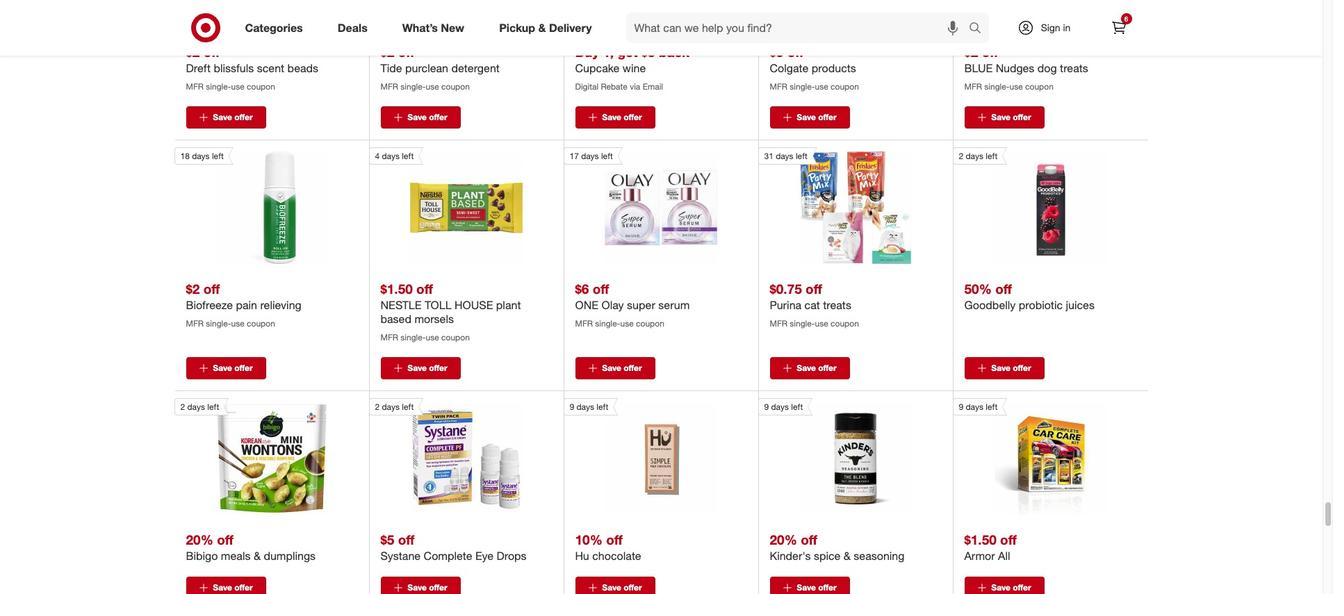 Task type: vqa. For each thing, say whether or not it's contained in the screenshot.


Task type: describe. For each thing, give the bounding box(es) containing it.
coupon inside the "$0.75 off purina cat treats mfr single-use coupon"
[[831, 318, 859, 329]]

nudges
[[996, 61, 1035, 75]]

save offer for purina cat treats
[[797, 363, 837, 373]]

$2 off tide purclean detergent mfr single-use coupon
[[381, 44, 500, 92]]

use inside $1.50 off nestle toll house plant based morsels mfr single-use coupon
[[426, 332, 439, 343]]

dumplings
[[264, 549, 316, 563]]

save offer button for armor all
[[965, 577, 1045, 594]]

20% for 20% off bibigo meals & dumplings
[[186, 532, 213, 548]]

dog
[[1038, 61, 1057, 75]]

off for $0.75 off purina cat treats mfr single-use coupon
[[806, 281, 822, 297]]

left for goodbelly probiotic juices
[[986, 151, 998, 161]]

31 days left
[[764, 151, 808, 161]]

via
[[630, 81, 641, 92]]

save for one olay super serum
[[602, 363, 621, 373]]

save offer button for nestle toll house plant based morsels
[[381, 357, 461, 380]]

seasoning
[[854, 549, 905, 563]]

6 link
[[1104, 13, 1134, 43]]

6
[[1125, 15, 1129, 23]]

single- inside the "$0.75 off purina cat treats mfr single-use coupon"
[[790, 318, 815, 329]]

coupon inside "$2 off biofreeze pain relieving mfr single-use coupon"
[[247, 318, 275, 329]]

$2 for tide purclean detergent
[[381, 44, 394, 60]]

deals link
[[326, 13, 385, 43]]

offer for blue nudges dog treats
[[1013, 112, 1032, 122]]

18
[[180, 151, 190, 161]]

scent
[[257, 61, 284, 75]]

blissfuls
[[214, 61, 254, 75]]

4
[[375, 151, 380, 161]]

save offer for kinder's spice & seasoning
[[797, 583, 837, 593]]

get
[[618, 44, 638, 60]]

2 days left for $5
[[375, 402, 414, 412]]

save for biofreeze pain relieving
[[213, 363, 232, 373]]

4 days left button
[[369, 147, 523, 264]]

mfr inside '$2 off dreft blissfuls scent beads mfr single-use coupon'
[[186, 81, 204, 92]]

2 days left button for 20% off
[[174, 398, 328, 515]]

wine
[[623, 61, 646, 75]]

save for cupcake wine
[[602, 112, 621, 122]]

coupon inside $5 off colgate products mfr single-use coupon
[[831, 81, 859, 92]]

$0.75
[[770, 281, 802, 297]]

off for $2 off tide purclean detergent mfr single-use coupon
[[398, 44, 415, 60]]

one
[[575, 298, 599, 312]]

$2 for blue nudges dog treats
[[965, 44, 979, 60]]

9 for 20% off
[[764, 402, 769, 412]]

use inside "$2 off tide purclean detergent mfr single-use coupon"
[[426, 81, 439, 92]]

pickup & delivery link
[[488, 13, 609, 43]]

probiotic
[[1019, 298, 1063, 312]]

goodbelly
[[965, 298, 1016, 312]]

dreft
[[186, 61, 211, 75]]

plant
[[496, 298, 521, 312]]

offer for colgate products
[[818, 112, 837, 122]]

mfr inside $6 off one olay super serum mfr single-use coupon
[[575, 318, 593, 329]]

2 days left button for 50% off
[[953, 147, 1107, 264]]

save offer for dreft blissfuls scent beads
[[213, 112, 253, 122]]

categories
[[245, 21, 303, 34]]

save offer for hu chocolate
[[602, 583, 642, 593]]

$0.75 off purina cat treats mfr single-use coupon
[[770, 281, 859, 329]]

save for armor all
[[992, 583, 1011, 593]]

new
[[441, 21, 465, 34]]

days for goodbelly probiotic juices
[[966, 151, 984, 161]]

sign
[[1041, 22, 1061, 33]]

offer for nestle toll house plant based morsels
[[429, 363, 448, 373]]

save offer button for hu chocolate
[[575, 577, 655, 594]]

beads
[[288, 61, 318, 75]]

coupon inside $6 off one olay super serum mfr single-use coupon
[[636, 318, 665, 329]]

save for colgate products
[[797, 112, 816, 122]]

save offer for nestle toll house plant based morsels
[[408, 363, 448, 373]]

offer for goodbelly probiotic juices
[[1013, 363, 1032, 373]]

4 days left
[[375, 151, 414, 161]]

bibigo
[[186, 549, 218, 563]]

relieving
[[260, 298, 302, 312]]

single- inside "$2 off tide purclean detergent mfr single-use coupon"
[[401, 81, 426, 92]]

use inside $6 off one olay super serum mfr single-use coupon
[[621, 318, 634, 329]]

$2 off blue nudges dog treats mfr single-use coupon
[[965, 44, 1089, 92]]

9 days left for 20%
[[764, 402, 803, 412]]

$2 for biofreeze pain relieving
[[186, 281, 200, 297]]

left for armor all
[[986, 402, 998, 412]]

save offer button for purina cat treats
[[770, 357, 850, 380]]

9 days left button for 10% off
[[564, 398, 718, 515]]

offer for purina cat treats
[[818, 363, 837, 373]]

17 days left
[[570, 151, 613, 161]]

save for nestle toll house plant based morsels
[[408, 363, 427, 373]]

18 days left button
[[174, 147, 328, 264]]

$6 off one olay super serum mfr single-use coupon
[[575, 281, 690, 329]]

offer for armor all
[[1013, 583, 1032, 593]]

left for biofreeze pain relieving
[[212, 151, 224, 161]]

off for $1.50 off nestle toll house plant based morsels mfr single-use coupon
[[417, 281, 433, 297]]

mfr inside $5 off colgate products mfr single-use coupon
[[770, 81, 788, 92]]

use inside $5 off colgate products mfr single-use coupon
[[815, 81, 829, 92]]

offer for one olay super serum
[[624, 363, 642, 373]]

2 for 50% off
[[959, 151, 964, 161]]

& for 20% off kinder's spice & seasoning
[[844, 549, 851, 563]]

$5 off systane complete eye drops
[[381, 532, 527, 563]]

purina
[[770, 298, 802, 312]]

meals
[[221, 549, 251, 563]]

17 days left button
[[564, 147, 718, 264]]

chocolate
[[592, 549, 641, 563]]

off for $2 off biofreeze pain relieving mfr single-use coupon
[[203, 281, 220, 297]]

categories link
[[233, 13, 320, 43]]

50%
[[965, 281, 992, 297]]

days for purina cat treats
[[776, 151, 794, 161]]

search
[[963, 22, 996, 36]]

rebate
[[601, 81, 628, 92]]

sign in
[[1041, 22, 1071, 33]]

off for 20% off bibigo meals & dumplings
[[217, 532, 233, 548]]

blue
[[965, 61, 993, 75]]

10% off hu chocolate
[[575, 532, 641, 563]]

pickup
[[499, 21, 535, 34]]

mfr inside '$2 off blue nudges dog treats mfr single-use coupon'
[[965, 81, 982, 92]]

left for hu chocolate
[[597, 402, 609, 412]]

20% off bibigo meals & dumplings
[[186, 532, 316, 563]]

What can we help you find? suggestions appear below search field
[[626, 13, 972, 43]]

$5 off colgate products mfr single-use coupon
[[770, 44, 859, 92]]

days for systane complete eye drops
[[382, 402, 400, 412]]

save offer button for dreft blissfuls scent beads
[[186, 106, 266, 129]]

save offer for biofreeze pain relieving
[[213, 363, 253, 373]]

use inside '$2 off blue nudges dog treats mfr single-use coupon'
[[1010, 81, 1023, 92]]

olay
[[602, 298, 624, 312]]

what's new
[[402, 21, 465, 34]]

31
[[764, 151, 774, 161]]

coupon inside $1.50 off nestle toll house plant based morsels mfr single-use coupon
[[442, 332, 470, 343]]

& for 20% off bibigo meals & dumplings
[[254, 549, 261, 563]]

use inside "$2 off biofreeze pain relieving mfr single-use coupon"
[[231, 318, 245, 329]]

save for kinder's spice & seasoning
[[797, 583, 816, 593]]

off for $2 off blue nudges dog treats mfr single-use coupon
[[982, 44, 999, 60]]

save for tide purclean detergent
[[408, 112, 427, 122]]

$3
[[642, 44, 655, 60]]

50% off goodbelly probiotic juices
[[965, 281, 1095, 312]]

2 days left button for $5 off
[[369, 398, 523, 515]]

colgate
[[770, 61, 809, 75]]

in
[[1063, 22, 1071, 33]]

left for purina cat treats
[[796, 151, 808, 161]]

use inside '$2 off dreft blissfuls scent beads mfr single-use coupon'
[[231, 81, 245, 92]]

$1.50 for $1.50 off nestle toll house plant based morsels mfr single-use coupon
[[381, 281, 413, 297]]

single- inside '$2 off dreft blissfuls scent beads mfr single-use coupon'
[[206, 81, 231, 92]]

save offer for one olay super serum
[[602, 363, 642, 373]]

systane
[[381, 549, 421, 563]]

spice
[[814, 549, 841, 563]]

save offer button for one olay super serum
[[575, 357, 655, 380]]

$1.50 off nestle toll house plant based morsels mfr single-use coupon
[[381, 281, 521, 343]]

left for one olay super serum
[[601, 151, 613, 161]]

save offer button for kinder's spice & seasoning
[[770, 577, 850, 594]]



Task type: locate. For each thing, give the bounding box(es) containing it.
save down "morsels"
[[408, 363, 427, 373]]

off up the goodbelly
[[996, 281, 1012, 297]]

mfr down purina on the right of the page
[[770, 318, 788, 329]]

all
[[998, 549, 1011, 563]]

3 9 days left from the left
[[959, 402, 998, 412]]

save down olay at the left bottom
[[602, 363, 621, 373]]

house
[[455, 298, 493, 312]]

hu
[[575, 549, 589, 563]]

days for kinder's spice & seasoning
[[771, 402, 789, 412]]

single- down cat
[[790, 318, 815, 329]]

2 9 days left from the left
[[764, 402, 803, 412]]

0 horizontal spatial $5
[[381, 532, 394, 548]]

save for systane complete eye drops
[[408, 583, 427, 593]]

save offer for tide purclean detergent
[[408, 112, 448, 122]]

2 horizontal spatial 2
[[959, 151, 964, 161]]

$2 inside '$2 off blue nudges dog treats mfr single-use coupon'
[[965, 44, 979, 60]]

$1.50 up armor
[[965, 532, 997, 548]]

save offer down chocolate
[[602, 583, 642, 593]]

offer down $6 off one olay super serum mfr single-use coupon
[[624, 363, 642, 373]]

off up the colgate on the top
[[787, 44, 804, 60]]

off for 50% off goodbelly probiotic juices
[[996, 281, 1012, 297]]

products
[[812, 61, 856, 75]]

offer for kinder's spice & seasoning
[[818, 583, 837, 593]]

pain
[[236, 298, 257, 312]]

save for purina cat treats
[[797, 363, 816, 373]]

off inside $1.50 off armor all
[[1001, 532, 1017, 548]]

offer down blissfuls
[[234, 112, 253, 122]]

0 vertical spatial treats
[[1060, 61, 1089, 75]]

offer down spice
[[818, 583, 837, 593]]

single- inside $6 off one olay super serum mfr single-use coupon
[[595, 318, 621, 329]]

save down rebate
[[602, 112, 621, 122]]

use inside the "$0.75 off purina cat treats mfr single-use coupon"
[[815, 318, 829, 329]]

cupcake
[[575, 61, 620, 75]]

nestle
[[381, 298, 422, 312]]

$5 inside "$5 off systane complete eye drops"
[[381, 532, 394, 548]]

save offer down all
[[992, 583, 1032, 593]]

off inside "$5 off systane complete eye drops"
[[398, 532, 415, 548]]

use
[[231, 81, 245, 92], [426, 81, 439, 92], [815, 81, 829, 92], [1010, 81, 1023, 92], [231, 318, 245, 329], [621, 318, 634, 329], [815, 318, 829, 329], [426, 332, 439, 343]]

use down nudges
[[1010, 81, 1023, 92]]

&
[[538, 21, 546, 34], [254, 549, 261, 563], [844, 549, 851, 563]]

mfr inside the "$0.75 off purina cat treats mfr single-use coupon"
[[770, 318, 788, 329]]

mfr
[[186, 81, 204, 92], [381, 81, 398, 92], [770, 81, 788, 92], [965, 81, 982, 92], [186, 318, 204, 329], [575, 318, 593, 329], [770, 318, 788, 329], [381, 332, 398, 343]]

& right pickup
[[538, 21, 546, 34]]

3 9 days left button from the left
[[953, 398, 1107, 515]]

mfr inside "$2 off biofreeze pain relieving mfr single-use coupon"
[[186, 318, 204, 329]]

$2 off biofreeze pain relieving mfr single-use coupon
[[186, 281, 302, 329]]

$6
[[575, 281, 589, 297]]

off inside '$2 off blue nudges dog treats mfr single-use coupon'
[[982, 44, 999, 60]]

18 days left
[[180, 151, 224, 161]]

back
[[659, 44, 690, 60]]

save offer for armor all
[[992, 583, 1032, 593]]

off inside the "$0.75 off purina cat treats mfr single-use coupon"
[[806, 281, 822, 297]]

morsels
[[415, 312, 454, 326]]

offer down chocolate
[[624, 583, 642, 593]]

$5 up systane
[[381, 532, 394, 548]]

mfr down the colgate on the top
[[770, 81, 788, 92]]

save offer down spice
[[797, 583, 837, 593]]

save for blue nudges dog treats
[[992, 112, 1011, 122]]

0 horizontal spatial $1.50
[[381, 281, 413, 297]]

off up 'blue'
[[982, 44, 999, 60]]

save up 31 days left
[[797, 112, 816, 122]]

single- down the purclean
[[401, 81, 426, 92]]

days for armor all
[[966, 402, 984, 412]]

days inside 31 days left 'button'
[[776, 151, 794, 161]]

1 horizontal spatial $5
[[770, 44, 784, 60]]

save offer button up 31 days left
[[770, 106, 850, 129]]

treats inside '$2 off blue nudges dog treats mfr single-use coupon'
[[1060, 61, 1089, 75]]

$2 inside '$2 off dreft blissfuls scent beads mfr single-use coupon'
[[186, 44, 200, 60]]

save offer down blissfuls
[[213, 112, 253, 122]]

offer for biofreeze pain relieving
[[234, 363, 253, 373]]

offer down pain
[[234, 363, 253, 373]]

2 days left for 20%
[[180, 402, 219, 412]]

save offer button up the 4 days left
[[381, 106, 461, 129]]

2 horizontal spatial 2 days left
[[959, 151, 998, 161]]

$5
[[770, 44, 784, 60], [381, 532, 394, 548]]

treats
[[1060, 61, 1089, 75], [823, 298, 852, 312]]

save offer down "morsels"
[[408, 363, 448, 373]]

treats right the dog
[[1060, 61, 1089, 75]]

off up tide
[[398, 44, 415, 60]]

off inside 50% off goodbelly probiotic juices
[[996, 281, 1012, 297]]

$1.50 inside $1.50 off nestle toll house plant based morsels mfr single-use coupon
[[381, 281, 413, 297]]

$1.50 inside $1.50 off armor all
[[965, 532, 997, 548]]

use down the products
[[815, 81, 829, 92]]

9 days left
[[570, 402, 609, 412], [764, 402, 803, 412], [959, 402, 998, 412]]

off inside "$2 off biofreeze pain relieving mfr single-use coupon"
[[203, 281, 220, 297]]

$5 for $5 off systane complete eye drops
[[381, 532, 394, 548]]

save offer for systane complete eye drops
[[408, 583, 448, 593]]

save offer
[[213, 112, 253, 122], [408, 112, 448, 122], [602, 112, 642, 122], [797, 112, 837, 122], [992, 112, 1032, 122], [213, 363, 253, 373], [408, 363, 448, 373], [602, 363, 642, 373], [797, 363, 837, 373], [992, 363, 1032, 373], [213, 583, 253, 593], [408, 583, 448, 593], [602, 583, 642, 593], [797, 583, 837, 593], [992, 583, 1032, 593]]

offer for cupcake wine
[[624, 112, 642, 122]]

save for dreft blissfuls scent beads
[[213, 112, 232, 122]]

biofreeze
[[186, 298, 233, 312]]

save offer for goodbelly probiotic juices
[[992, 363, 1032, 373]]

drops
[[497, 549, 527, 563]]

save
[[213, 112, 232, 122], [408, 112, 427, 122], [602, 112, 621, 122], [797, 112, 816, 122], [992, 112, 1011, 122], [213, 363, 232, 373], [408, 363, 427, 373], [602, 363, 621, 373], [797, 363, 816, 373], [992, 363, 1011, 373], [213, 583, 232, 593], [408, 583, 427, 593], [602, 583, 621, 593], [797, 583, 816, 593], [992, 583, 1011, 593]]

1 9 days left button from the left
[[564, 398, 718, 515]]

$5 for $5 off colgate products mfr single-use coupon
[[770, 44, 784, 60]]

save offer down "complete" on the left bottom of the page
[[408, 583, 448, 593]]

off up dreft
[[203, 44, 220, 60]]

off for $5 off systane complete eye drops
[[398, 532, 415, 548]]

$1.50 for $1.50 off armor all
[[965, 532, 997, 548]]

days inside 17 days left button
[[581, 151, 599, 161]]

save offer button down meals
[[186, 577, 266, 594]]

0 horizontal spatial 9 days left
[[570, 402, 609, 412]]

super
[[627, 298, 656, 312]]

delivery
[[549, 21, 592, 34]]

save offer button down all
[[965, 577, 1045, 594]]

$2
[[186, 44, 200, 60], [381, 44, 394, 60], [965, 44, 979, 60], [186, 281, 200, 297]]

days inside 4 days left button
[[382, 151, 400, 161]]

1 vertical spatial treats
[[823, 298, 852, 312]]

offer for bibigo meals & dumplings
[[234, 583, 253, 593]]

2 horizontal spatial 9 days left button
[[953, 398, 1107, 515]]

complete
[[424, 549, 472, 563]]

& inside 20% off kinder's spice & seasoning
[[844, 549, 851, 563]]

$1.50
[[381, 281, 413, 297], [965, 532, 997, 548]]

save offer button
[[186, 106, 266, 129], [381, 106, 461, 129], [575, 106, 655, 129], [770, 106, 850, 129], [965, 106, 1045, 129], [186, 357, 266, 380], [381, 357, 461, 380], [575, 357, 655, 380], [770, 357, 850, 380], [965, 357, 1045, 380], [186, 577, 266, 594], [381, 577, 461, 594], [575, 577, 655, 594], [770, 577, 850, 594], [965, 577, 1045, 594]]

off inside 20% off kinder's spice & seasoning
[[801, 532, 818, 548]]

1 horizontal spatial &
[[538, 21, 546, 34]]

save offer down cat
[[797, 363, 837, 373]]

use down pain
[[231, 318, 245, 329]]

1 horizontal spatial 9 days left button
[[758, 398, 912, 515]]

pickup & delivery
[[499, 21, 592, 34]]

1 9 from the left
[[570, 402, 574, 412]]

save for bibigo meals & dumplings
[[213, 583, 232, 593]]

save down kinder's
[[797, 583, 816, 593]]

1 horizontal spatial 20%
[[770, 532, 797, 548]]

save down meals
[[213, 583, 232, 593]]

deals
[[338, 21, 368, 34]]

off for 10% off hu chocolate
[[606, 532, 623, 548]]

1 horizontal spatial 2 days left button
[[369, 398, 523, 515]]

save offer button down the goodbelly
[[965, 357, 1045, 380]]

9
[[570, 402, 574, 412], [764, 402, 769, 412], [959, 402, 964, 412]]

use down "morsels"
[[426, 332, 439, 343]]

off up cat
[[806, 281, 822, 297]]

search button
[[963, 13, 996, 46]]

off for $2 off dreft blissfuls scent beads mfr single-use coupon
[[203, 44, 220, 60]]

mfr inside "$2 off tide purclean detergent mfr single-use coupon"
[[381, 81, 398, 92]]

serum
[[659, 298, 690, 312]]

0 horizontal spatial &
[[254, 549, 261, 563]]

single- inside $1.50 off nestle toll house plant based morsels mfr single-use coupon
[[401, 332, 426, 343]]

off up meals
[[217, 532, 233, 548]]

single- down biofreeze
[[206, 318, 231, 329]]

offer down "$2 off tide purclean detergent mfr single-use coupon"
[[429, 112, 448, 122]]

2 days left
[[959, 151, 998, 161], [180, 402, 219, 412], [375, 402, 414, 412]]

offer down "morsels"
[[429, 363, 448, 373]]

offer down via
[[624, 112, 642, 122]]

single- inside "$2 off biofreeze pain relieving mfr single-use coupon"
[[206, 318, 231, 329]]

save down biofreeze
[[213, 363, 232, 373]]

$2 off dreft blissfuls scent beads mfr single-use coupon
[[186, 44, 318, 92]]

save offer button down nudges
[[965, 106, 1045, 129]]

$2 inside "$2 off biofreeze pain relieving mfr single-use coupon"
[[186, 281, 200, 297]]

save down the goodbelly
[[992, 363, 1011, 373]]

save offer for blue nudges dog treats
[[992, 112, 1032, 122]]

offer down probiotic
[[1013, 363, 1032, 373]]

9 days left for $1.50
[[959, 402, 998, 412]]

save for goodbelly probiotic juices
[[992, 363, 1011, 373]]

10%
[[575, 532, 603, 548]]

2 days left for 50%
[[959, 151, 998, 161]]

offer down $1.50 off armor all
[[1013, 583, 1032, 593]]

20% inside 20% off bibigo meals & dumplings
[[186, 532, 213, 548]]

left
[[212, 151, 224, 161], [402, 151, 414, 161], [601, 151, 613, 161], [796, 151, 808, 161], [986, 151, 998, 161], [207, 402, 219, 412], [402, 402, 414, 412], [597, 402, 609, 412], [791, 402, 803, 412], [986, 402, 998, 412]]

offer for tide purclean detergent
[[429, 112, 448, 122]]

1,
[[603, 44, 614, 60]]

left for nestle toll house plant based morsels
[[402, 151, 414, 161]]

20%
[[186, 532, 213, 548], [770, 532, 797, 548]]

$1.50 off armor all
[[965, 532, 1017, 563]]

save down chocolate
[[602, 583, 621, 593]]

2 horizontal spatial &
[[844, 549, 851, 563]]

days for bibigo meals & dumplings
[[187, 402, 205, 412]]

0 horizontal spatial 9
[[570, 402, 574, 412]]

& inside pickup & delivery link
[[538, 21, 546, 34]]

what's new link
[[391, 13, 482, 43]]

coupon inside '$2 off dreft blissfuls scent beads mfr single-use coupon'
[[247, 81, 275, 92]]

offer down the "$0.75 off purina cat treats mfr single-use coupon"
[[818, 363, 837, 373]]

save offer down "$2 off biofreeze pain relieving mfr single-use coupon" on the left of the page
[[213, 363, 253, 373]]

cat
[[805, 298, 820, 312]]

based
[[381, 312, 412, 326]]

save offer for colgate products
[[797, 112, 837, 122]]

20% for 20% off kinder's spice & seasoning
[[770, 532, 797, 548]]

offer for systane complete eye drops
[[429, 583, 448, 593]]

offer down meals
[[234, 583, 253, 593]]

use down the purclean
[[426, 81, 439, 92]]

9 for 10% off
[[570, 402, 574, 412]]

0 horizontal spatial 2
[[180, 402, 185, 412]]

save down nudges
[[992, 112, 1011, 122]]

9 days left for 10%
[[570, 402, 609, 412]]

save down all
[[992, 583, 1011, 593]]

off up systane
[[398, 532, 415, 548]]

0 horizontal spatial treats
[[823, 298, 852, 312]]

email
[[643, 81, 663, 92]]

use down cat
[[815, 318, 829, 329]]

offer for dreft blissfuls scent beads
[[234, 112, 253, 122]]

mfr down biofreeze
[[186, 318, 204, 329]]

armor
[[965, 549, 995, 563]]

mfr down one
[[575, 318, 593, 329]]

1 horizontal spatial 9
[[764, 402, 769, 412]]

mfr inside $1.50 off nestle toll house plant based morsels mfr single-use coupon
[[381, 332, 398, 343]]

1 horizontal spatial $1.50
[[965, 532, 997, 548]]

save offer button for biofreeze pain relieving
[[186, 357, 266, 380]]

1 horizontal spatial 2 days left
[[375, 402, 414, 412]]

juices
[[1066, 298, 1095, 312]]

off up chocolate
[[606, 532, 623, 548]]

0 vertical spatial $1.50
[[381, 281, 413, 297]]

0 horizontal spatial 2 days left button
[[174, 398, 328, 515]]

save offer down the purclean
[[408, 112, 448, 122]]

& inside 20% off bibigo meals & dumplings
[[254, 549, 261, 563]]

$2 for dreft blissfuls scent beads
[[186, 44, 200, 60]]

save offer button down biofreeze
[[186, 357, 266, 380]]

2 horizontal spatial 2 days left button
[[953, 147, 1107, 264]]

save offer button down chocolate
[[575, 577, 655, 594]]

single- down blissfuls
[[206, 81, 231, 92]]

20% up bibigo
[[186, 532, 213, 548]]

save offer down nudges
[[992, 112, 1032, 122]]

$1.50 up nestle
[[381, 281, 413, 297]]

1 horizontal spatial 9 days left
[[764, 402, 803, 412]]

single- down the colgate on the top
[[790, 81, 815, 92]]

off inside $6 off one olay super serum mfr single-use coupon
[[593, 281, 609, 297]]

off inside 20% off bibigo meals & dumplings
[[217, 532, 233, 548]]

$2 up dreft
[[186, 44, 200, 60]]

2
[[959, 151, 964, 161], [180, 402, 185, 412], [375, 402, 380, 412]]

use down blissfuls
[[231, 81, 245, 92]]

1 20% from the left
[[186, 532, 213, 548]]

off inside 10% off hu chocolate
[[606, 532, 623, 548]]

off up toll
[[417, 281, 433, 297]]

off up all
[[1001, 532, 1017, 548]]

single-
[[206, 81, 231, 92], [401, 81, 426, 92], [790, 81, 815, 92], [985, 81, 1010, 92], [206, 318, 231, 329], [595, 318, 621, 329], [790, 318, 815, 329], [401, 332, 426, 343]]

$5 inside $5 off colgate products mfr single-use coupon
[[770, 44, 784, 60]]

save offer for bibigo meals & dumplings
[[213, 583, 253, 593]]

2 9 from the left
[[764, 402, 769, 412]]

days for one olay super serum
[[581, 151, 599, 161]]

left inside 'button'
[[796, 151, 808, 161]]

0 horizontal spatial 9 days left button
[[564, 398, 718, 515]]

buy
[[575, 44, 599, 60]]

save offer down rebate
[[602, 112, 642, 122]]

3 9 from the left
[[959, 402, 964, 412]]

31 days left button
[[758, 147, 912, 264]]

off for 20% off kinder's spice & seasoning
[[801, 532, 818, 548]]

days for nestle toll house plant based morsels
[[382, 151, 400, 161]]

offer for hu chocolate
[[624, 583, 642, 593]]

sign in link
[[1006, 13, 1093, 43]]

save offer button down olay at the left bottom
[[575, 357, 655, 380]]

2 for $5 off
[[375, 402, 380, 412]]

off inside $1.50 off nestle toll house plant based morsels mfr single-use coupon
[[417, 281, 433, 297]]

save offer button down "morsels"
[[381, 357, 461, 380]]

$5 up the colgate on the top
[[770, 44, 784, 60]]

save offer down olay at the left bottom
[[602, 363, 642, 373]]

off inside $5 off colgate products mfr single-use coupon
[[787, 44, 804, 60]]

save for hu chocolate
[[602, 583, 621, 593]]

save offer button for tide purclean detergent
[[381, 106, 461, 129]]

0 horizontal spatial 20%
[[186, 532, 213, 548]]

save offer for cupcake wine
[[602, 112, 642, 122]]

left for bibigo meals & dumplings
[[207, 402, 219, 412]]

save offer button up 18 days left
[[186, 106, 266, 129]]

save offer button down rebate
[[575, 106, 655, 129]]

1 9 days left from the left
[[570, 402, 609, 412]]

2 9 days left button from the left
[[758, 398, 912, 515]]

left for systane complete eye drops
[[402, 402, 414, 412]]

coupon inside "$2 off tide purclean detergent mfr single-use coupon"
[[442, 81, 470, 92]]

1 horizontal spatial 2
[[375, 402, 380, 412]]

digital
[[575, 81, 599, 92]]

toll
[[425, 298, 452, 312]]

single- down olay at the left bottom
[[595, 318, 621, 329]]

2 horizontal spatial 9
[[959, 402, 964, 412]]

single- inside $5 off colgate products mfr single-use coupon
[[790, 81, 815, 92]]

purclean
[[405, 61, 448, 75]]

save offer button for colgate products
[[770, 106, 850, 129]]

save down systane
[[408, 583, 427, 593]]

1 vertical spatial $1.50
[[965, 532, 997, 548]]

save offer button for blue nudges dog treats
[[965, 106, 1045, 129]]

off right '$6'
[[593, 281, 609, 297]]

mfr down tide
[[381, 81, 398, 92]]

off inside '$2 off dreft blissfuls scent beads mfr single-use coupon'
[[203, 44, 220, 60]]

0 vertical spatial $5
[[770, 44, 784, 60]]

0 horizontal spatial 2 days left
[[180, 402, 219, 412]]

save up 18 days left
[[213, 112, 232, 122]]

off
[[203, 44, 220, 60], [398, 44, 415, 60], [787, 44, 804, 60], [982, 44, 999, 60], [203, 281, 220, 297], [417, 281, 433, 297], [593, 281, 609, 297], [806, 281, 822, 297], [996, 281, 1012, 297], [217, 532, 233, 548], [398, 532, 415, 548], [606, 532, 623, 548], [801, 532, 818, 548], [1001, 532, 1017, 548]]

off for $1.50 off armor all
[[1001, 532, 1017, 548]]

20% up kinder's
[[770, 532, 797, 548]]

save down cat
[[797, 363, 816, 373]]

1 vertical spatial $5
[[381, 532, 394, 548]]

treats inside the "$0.75 off purina cat treats mfr single-use coupon"
[[823, 298, 852, 312]]

save offer down the goodbelly
[[992, 363, 1032, 373]]

2 20% from the left
[[770, 532, 797, 548]]

9 days left button
[[564, 398, 718, 515], [758, 398, 912, 515], [953, 398, 1107, 515]]

single- down based
[[401, 332, 426, 343]]

tide
[[381, 61, 402, 75]]

17
[[570, 151, 579, 161]]

days
[[192, 151, 210, 161], [382, 151, 400, 161], [581, 151, 599, 161], [776, 151, 794, 161], [966, 151, 984, 161], [187, 402, 205, 412], [382, 402, 400, 412], [577, 402, 594, 412], [771, 402, 789, 412], [966, 402, 984, 412]]

save offer button for cupcake wine
[[575, 106, 655, 129]]

20% inside 20% off kinder's spice & seasoning
[[770, 532, 797, 548]]

eye
[[476, 549, 494, 563]]

off inside "$2 off tide purclean detergent mfr single-use coupon"
[[398, 44, 415, 60]]

off for $5 off colgate products mfr single-use coupon
[[787, 44, 804, 60]]

offer down the products
[[818, 112, 837, 122]]

9 for $1.50 off
[[959, 402, 964, 412]]

coupon
[[247, 81, 275, 92], [442, 81, 470, 92], [831, 81, 859, 92], [1026, 81, 1054, 92], [247, 318, 275, 329], [636, 318, 665, 329], [831, 318, 859, 329], [442, 332, 470, 343]]

single- inside '$2 off blue nudges dog treats mfr single-use coupon'
[[985, 81, 1010, 92]]

$2 inside "$2 off tide purclean detergent mfr single-use coupon"
[[381, 44, 394, 60]]

save offer button down cat
[[770, 357, 850, 380]]

kinder's
[[770, 549, 811, 563]]

$2 up 'blue'
[[965, 44, 979, 60]]

save up the 4 days left
[[408, 112, 427, 122]]

off up biofreeze
[[203, 281, 220, 297]]

20% off kinder's spice & seasoning
[[770, 532, 905, 563]]

days inside 18 days left button
[[192, 151, 210, 161]]

2 for 20% off
[[180, 402, 185, 412]]

off for $6 off one olay super serum mfr single-use coupon
[[593, 281, 609, 297]]

mfr down 'blue'
[[965, 81, 982, 92]]

mfr down dreft
[[186, 81, 204, 92]]

2 horizontal spatial 9 days left
[[959, 402, 998, 412]]

coupon inside '$2 off blue nudges dog treats mfr single-use coupon'
[[1026, 81, 1054, 92]]

buy 1, get $3 back cupcake wine digital rebate via email
[[575, 44, 690, 92]]

1 horizontal spatial treats
[[1060, 61, 1089, 75]]

off up spice
[[801, 532, 818, 548]]

offer down nudges
[[1013, 112, 1032, 122]]



